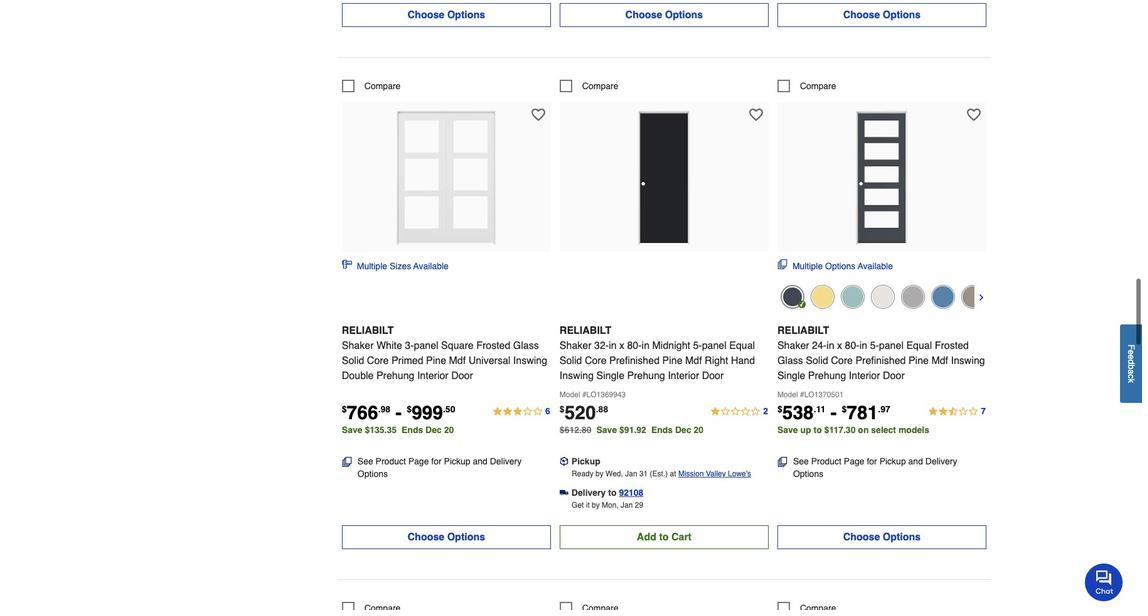 Task type: locate. For each thing, give the bounding box(es) containing it.
$
[[342, 404, 347, 414], [407, 404, 412, 414], [560, 404, 565, 414], [778, 404, 783, 414], [842, 404, 847, 414]]

0 horizontal spatial see product page for pickup and delivery options
[[358, 456, 522, 479]]

29
[[635, 501, 644, 510]]

see product page for pickup and delivery options
[[358, 456, 522, 479], [794, 456, 958, 479]]

2 button
[[710, 404, 769, 419]]

interior inside reliabilt shaker white 3-panel square frosted glass solid core primed pine mdf universal inswing double prehung interior door
[[417, 370, 449, 382]]

see product page for pickup and delivery options down 'select'
[[794, 456, 958, 479]]

1 save from the left
[[342, 425, 363, 435]]

# for single
[[800, 390, 805, 399]]

equal up hand
[[730, 340, 755, 351]]

2
[[764, 406, 768, 416]]

$ inside $ 520 .88
[[560, 404, 565, 414]]

models
[[899, 425, 930, 435]]

$ up "$117.30"
[[842, 404, 847, 414]]

0 horizontal spatial product
[[376, 456, 406, 466]]

0 horizontal spatial and
[[473, 456, 488, 466]]

reliabilt shaker white 3-panel square frosted glass solid core primed pine mdf universal inswing double prehung interior door image
[[378, 108, 516, 247]]

0 horizontal spatial compare
[[365, 81, 401, 91]]

2 horizontal spatial prehung
[[809, 370, 847, 382]]

1 compare from the left
[[365, 81, 401, 91]]

1 in from the left
[[609, 340, 617, 351]]

on
[[858, 425, 869, 435]]

$ for 520
[[560, 404, 565, 414]]

a
[[1127, 370, 1137, 375]]

inswing inside reliabilt shaker 32-in x 80-in midnight 5-panel equal solid core prefinished pine mdf right hand inswing single prehung interior door
[[560, 370, 594, 382]]

0 horizontal spatial equal
[[730, 340, 755, 351]]

see down $135.35
[[358, 456, 373, 466]]

5- right midnight
[[693, 340, 702, 351]]

core down white
[[367, 355, 389, 366]]

1 interior from the left
[[417, 370, 449, 382]]

page down save up to $117.30 on select models
[[844, 456, 865, 466]]

ends dec 20 element
[[402, 425, 459, 435], [652, 425, 709, 435]]

2 panel from the left
[[702, 340, 727, 351]]

shaker left the 32-
[[560, 340, 592, 351]]

6 button
[[492, 404, 551, 419]]

0 horizontal spatial interior
[[417, 370, 449, 382]]

jan left 29
[[621, 501, 633, 510]]

inswing right universal
[[513, 355, 548, 366]]

solid inside reliabilt shaker 32-in x 80-in midnight 5-panel equal solid core prefinished pine mdf right hand inswing single prehung interior door
[[560, 355, 582, 366]]

0 horizontal spatial ends dec 20 element
[[402, 425, 459, 435]]

0 horizontal spatial ends
[[402, 425, 423, 435]]

2 - from the left
[[831, 402, 837, 424]]

2 horizontal spatial shaker
[[778, 340, 810, 351]]

3 reliabilt from the left
[[778, 325, 830, 336]]

interior
[[417, 370, 449, 382], [668, 370, 700, 382], [849, 370, 881, 382]]

1 vertical spatial jan
[[621, 501, 633, 510]]

panel up primed
[[414, 340, 439, 351]]

multiple inside multiple options available link
[[793, 261, 823, 271]]

3 shaker from the left
[[778, 340, 810, 351]]

2 solid from the left
[[560, 355, 582, 366]]

mdf down square
[[449, 355, 466, 366]]

choose options link
[[342, 3, 551, 27], [560, 3, 769, 27], [778, 3, 987, 27], [342, 525, 551, 549], [778, 525, 987, 549]]

compare inside 1002545832 element
[[800, 81, 837, 91]]

3 solid from the left
[[806, 355, 829, 366]]

reliabilt inside reliabilt shaker 32-in x 80-in midnight 5-panel equal solid core prefinished pine mdf right hand inswing single prehung interior door
[[560, 325, 612, 336]]

multiple
[[357, 261, 387, 271], [793, 261, 823, 271]]

x inside reliabilt shaker 32-in x 80-in midnight 5-panel equal solid core prefinished pine mdf right hand inswing single prehung interior door
[[620, 340, 625, 351]]

prefinished up .97
[[856, 355, 906, 366]]

1 horizontal spatial model
[[778, 390, 798, 399]]

to for delivery to 92108
[[609, 488, 617, 498]]

frosted down blue heron icon
[[935, 340, 969, 351]]

1 heart outline image from the left
[[750, 108, 763, 122]]

2 5- from the left
[[871, 340, 879, 351]]

model up the 538
[[778, 390, 798, 399]]

1 horizontal spatial frosted
[[935, 340, 969, 351]]

reliabilt for 32-
[[560, 325, 612, 336]]

available inside 'link'
[[414, 261, 449, 271]]

2 multiple from the left
[[793, 261, 823, 271]]

2 $ from the left
[[407, 404, 412, 414]]

reliabilt for white
[[342, 325, 394, 336]]

mdf up 7 button
[[932, 355, 949, 366]]

0 horizontal spatial 5-
[[693, 340, 702, 351]]

solid down 24-
[[806, 355, 829, 366]]

1 mdf from the left
[[449, 355, 466, 366]]

solid
[[342, 355, 364, 366], [560, 355, 582, 366], [806, 355, 829, 366]]

to inside button
[[659, 532, 669, 543]]

equal
[[730, 340, 755, 351], [907, 340, 933, 351]]

1 equal from the left
[[730, 340, 755, 351]]

pine inside reliabilt shaker white 3-panel square frosted glass solid core primed pine mdf universal inswing double prehung interior door
[[426, 355, 446, 366]]

0 horizontal spatial see
[[358, 456, 373, 466]]

at
[[670, 469, 677, 478]]

shaker inside reliabilt shaker white 3-panel square frosted glass solid core primed pine mdf universal inswing double prehung interior door
[[342, 340, 374, 351]]

to up mon,
[[609, 488, 617, 498]]

0 horizontal spatial model
[[560, 390, 580, 399]]

1 horizontal spatial ends dec 20 element
[[652, 425, 709, 435]]

3 mdf from the left
[[932, 355, 949, 366]]

2 horizontal spatial inswing
[[952, 355, 986, 366]]

sand piper image
[[962, 285, 986, 309]]

multiple left sizes
[[357, 261, 387, 271]]

80- right 24-
[[845, 340, 860, 351]]

shaker inside reliabilt shaker 24-in x 80-in 5-panel equal frosted glass solid core prefinished pine mdf inswing single prehung interior door
[[778, 340, 810, 351]]

1 panel from the left
[[414, 340, 439, 351]]

$ for 538
[[778, 404, 783, 414]]

universal
[[469, 355, 511, 366]]

multiple up marigold icon
[[793, 261, 823, 271]]

add
[[637, 532, 657, 543]]

heart outline image
[[532, 108, 545, 122]]

multiple inside multiple sizes available 'link'
[[357, 261, 387, 271]]

compare inside 1002545526 element
[[583, 81, 619, 91]]

1 solid from the left
[[342, 355, 364, 366]]

0 horizontal spatial for
[[432, 456, 442, 466]]

3 $ from the left
[[560, 404, 565, 414]]

7
[[981, 406, 986, 416]]

ends dec 20 element for save $135.35
[[402, 425, 459, 435]]

2 x from the left
[[838, 340, 843, 351]]

- for 999
[[396, 402, 402, 424]]

0 horizontal spatial frosted
[[477, 340, 511, 351]]

0 horizontal spatial inswing
[[513, 355, 548, 366]]

compare for 1000840656 element
[[365, 81, 401, 91]]

delivery
[[490, 456, 522, 466], [926, 456, 958, 466], [572, 488, 606, 498]]

.11
[[814, 404, 826, 414]]

product
[[376, 456, 406, 466], [812, 456, 842, 466]]

equal inside reliabilt shaker 32-in x 80-in midnight 5-panel equal solid core prefinished pine mdf right hand inswing single prehung interior door
[[730, 340, 755, 351]]

interior up 781
[[849, 370, 881, 382]]

blue heron image
[[932, 285, 956, 309]]

520
[[565, 402, 596, 424]]

1 dec from the left
[[426, 425, 442, 435]]

available up white image at right
[[858, 261, 893, 271]]

delivery down models in the bottom right of the page
[[926, 456, 958, 466]]

2 mdf from the left
[[686, 355, 702, 366]]

1 x from the left
[[620, 340, 625, 351]]

reliabilt up 24-
[[778, 325, 830, 336]]

80- inside reliabilt shaker 24-in x 80-in 5-panel equal frosted glass solid core prefinished pine mdf inswing single prehung interior door
[[845, 340, 860, 351]]

1 horizontal spatial door
[[702, 370, 724, 382]]

for down "savings save $135.35" "element"
[[432, 456, 442, 466]]

d
[[1127, 360, 1137, 365]]

2 page from the left
[[844, 456, 865, 466]]

0 vertical spatial glass
[[513, 340, 539, 351]]

2 horizontal spatial pine
[[909, 355, 929, 366]]

0 vertical spatial to
[[814, 425, 822, 435]]

0 horizontal spatial door
[[452, 370, 473, 382]]

marigold image
[[811, 285, 835, 309]]

delivery down 6 button
[[490, 456, 522, 466]]

1 prefinished from the left
[[610, 355, 660, 366]]

- right .11
[[831, 402, 837, 424]]

2 available from the left
[[858, 261, 893, 271]]

midnight
[[653, 340, 691, 351]]

2 reliabilt from the left
[[560, 325, 612, 336]]

0 horizontal spatial dec
[[426, 425, 442, 435]]

frosted up universal
[[477, 340, 511, 351]]

0 horizontal spatial core
[[367, 355, 389, 366]]

# up actual price $520.88 element
[[583, 390, 587, 399]]

page
[[409, 456, 429, 466], [844, 456, 865, 466]]

core down the 32-
[[585, 355, 607, 366]]

1 horizontal spatial dec
[[676, 425, 692, 435]]

2 horizontal spatial door
[[883, 370, 905, 382]]

1 80- from the left
[[628, 340, 642, 351]]

2 door from the left
[[702, 370, 724, 382]]

reliabilt up the 32-
[[560, 325, 612, 336]]

glass
[[513, 340, 539, 351], [778, 355, 804, 366]]

(est.)
[[650, 469, 668, 478]]

compare inside 1000840656 element
[[365, 81, 401, 91]]

model up '520'
[[560, 390, 580, 399]]

1 horizontal spatial heart outline image
[[967, 108, 981, 122]]

1 see product page for pickup and delivery options from the left
[[358, 456, 522, 479]]

.88
[[596, 404, 609, 414]]

equal down driftwood image
[[907, 340, 933, 351]]

$ for 766
[[342, 404, 347, 414]]

shaker inside reliabilt shaker 32-in x 80-in midnight 5-panel equal solid core prefinished pine mdf right hand inswing single prehung interior door
[[560, 340, 592, 351]]

0 horizontal spatial to
[[609, 488, 617, 498]]

1 horizontal spatial ends
[[652, 425, 673, 435]]

door down square
[[452, 370, 473, 382]]

interior down primed
[[417, 370, 449, 382]]

0 horizontal spatial pickup
[[444, 456, 471, 466]]

3 core from the left
[[831, 355, 853, 366]]

to
[[814, 425, 822, 435], [609, 488, 617, 498], [659, 532, 669, 543]]

0 horizontal spatial pine
[[426, 355, 446, 366]]

e up b
[[1127, 355, 1137, 360]]

1 horizontal spatial inswing
[[560, 370, 594, 382]]

reliabilt shaker white 3-panel square frosted glass solid core primed pine mdf universal inswing double prehung interior door
[[342, 325, 548, 382]]

double
[[342, 370, 374, 382]]

delivery up the it
[[572, 488, 606, 498]]

mdf left right
[[686, 355, 702, 366]]

prehung down primed
[[377, 370, 415, 382]]

dec
[[426, 425, 442, 435], [676, 425, 692, 435]]

save down the ".88"
[[597, 425, 617, 435]]

1 horizontal spatial -
[[831, 402, 837, 424]]

0 horizontal spatial shaker
[[342, 340, 374, 351]]

by right the it
[[592, 501, 600, 510]]

1 model from the left
[[560, 390, 580, 399]]

1 prehung from the left
[[377, 370, 415, 382]]

truck filled image
[[560, 488, 569, 497]]

solid inside reliabilt shaker white 3-panel square frosted glass solid core primed pine mdf universal inswing double prehung interior door
[[342, 355, 364, 366]]

1 horizontal spatial reliabilt
[[560, 325, 612, 336]]

$ right 6
[[560, 404, 565, 414]]

product down the save $135.35 ends dec 20
[[376, 456, 406, 466]]

2 horizontal spatial solid
[[806, 355, 829, 366]]

core inside reliabilt shaker 24-in x 80-in 5-panel equal frosted glass solid core prefinished pine mdf inswing single prehung interior door
[[831, 355, 853, 366]]

2 # from the left
[[800, 390, 805, 399]]

pickup
[[444, 456, 471, 466], [572, 456, 601, 466], [880, 456, 906, 466]]

5-
[[693, 340, 702, 351], [871, 340, 879, 351]]

1 horizontal spatial and
[[909, 456, 924, 466]]

1 ends dec 20 element from the left
[[402, 425, 459, 435]]

2 horizontal spatial panel
[[879, 340, 904, 351]]

1 single from the left
[[597, 370, 625, 382]]

1 horizontal spatial page
[[844, 456, 865, 466]]

by left wed,
[[596, 469, 604, 478]]

save $135.35 ends dec 20
[[342, 425, 454, 435]]

to right up at the bottom right of page
[[814, 425, 822, 435]]

0 horizontal spatial delivery
[[490, 456, 522, 466]]

reliabilt for 24-
[[778, 325, 830, 336]]

1 horizontal spatial for
[[867, 456, 878, 466]]

prehung inside reliabilt shaker white 3-panel square frosted glass solid core primed pine mdf universal inswing double prehung interior door
[[377, 370, 415, 382]]

2 horizontal spatial reliabilt
[[778, 325, 830, 336]]

1 see from the left
[[358, 456, 373, 466]]

pickup down 'select'
[[880, 456, 906, 466]]

1 available from the left
[[414, 261, 449, 271]]

ends dec 20 element down 999
[[402, 425, 459, 435]]

inswing
[[513, 355, 548, 366], [952, 355, 986, 366], [560, 370, 594, 382]]

80- for midnight
[[628, 340, 642, 351]]

1 # from the left
[[583, 390, 587, 399]]

1 horizontal spatial mdf
[[686, 355, 702, 366]]

frosted inside reliabilt shaker white 3-panel square frosted glass solid core primed pine mdf universal inswing double prehung interior door
[[477, 340, 511, 351]]

1 horizontal spatial 20
[[694, 425, 704, 435]]

product down "$117.30"
[[812, 456, 842, 466]]

3 door from the left
[[883, 370, 905, 382]]

core inside reliabilt shaker white 3-panel square frosted glass solid core primed pine mdf universal inswing double prehung interior door
[[367, 355, 389, 366]]

$91.92
[[620, 425, 647, 435]]

reliabilt inside reliabilt shaker white 3-panel square frosted glass solid core primed pine mdf universal inswing double prehung interior door
[[342, 325, 394, 336]]

mission valley lowe's button
[[679, 468, 752, 480]]

available right sizes
[[414, 261, 449, 271]]

ends right '$91.92'
[[652, 425, 673, 435]]

1 shaker from the left
[[342, 340, 374, 351]]

x inside reliabilt shaker 24-in x 80-in 5-panel equal frosted glass solid core prefinished pine mdf inswing single prehung interior door
[[838, 340, 843, 351]]

prefinished inside reliabilt shaker 32-in x 80-in midnight 5-panel equal solid core prefinished pine mdf right hand inswing single prehung interior door
[[610, 355, 660, 366]]

2 horizontal spatial compare
[[800, 81, 837, 91]]

2 compare from the left
[[583, 81, 619, 91]]

prehung inside reliabilt shaker 32-in x 80-in midnight 5-panel equal solid core prefinished pine mdf right hand inswing single prehung interior door
[[628, 370, 666, 382]]

mon,
[[602, 501, 619, 510]]

1 horizontal spatial solid
[[560, 355, 582, 366]]

2 prehung from the left
[[628, 370, 666, 382]]

prehung down midnight
[[628, 370, 666, 382]]

20 up mission
[[694, 425, 704, 435]]

for
[[432, 456, 442, 466], [867, 456, 878, 466]]

1 vertical spatial to
[[609, 488, 617, 498]]

f
[[1127, 345, 1137, 350]]

- for 781
[[831, 402, 837, 424]]

1 5- from the left
[[693, 340, 702, 351]]

3 compare from the left
[[800, 81, 837, 91]]

5 $ from the left
[[842, 404, 847, 414]]

add to cart
[[637, 532, 692, 543]]

x for 32-
[[620, 340, 625, 351]]

compare
[[365, 81, 401, 91], [583, 81, 619, 91], [800, 81, 837, 91]]

slate image
[[781, 285, 805, 309]]

1 for from the left
[[432, 456, 442, 466]]

1 e from the top
[[1127, 350, 1137, 355]]

1 horizontal spatial equal
[[907, 340, 933, 351]]

1 horizontal spatial pine
[[663, 355, 683, 366]]

in right 24-
[[860, 340, 868, 351]]

2 80- from the left
[[845, 340, 860, 351]]

0 horizontal spatial #
[[583, 390, 587, 399]]

x right 24-
[[838, 340, 843, 351]]

2 for from the left
[[867, 456, 878, 466]]

0 horizontal spatial glass
[[513, 340, 539, 351]]

page down "savings save $135.35" "element"
[[409, 456, 429, 466]]

2 single from the left
[[778, 370, 806, 382]]

6
[[546, 406, 551, 416]]

actual price $520.88 element
[[560, 402, 609, 424]]

0 horizontal spatial multiple
[[357, 261, 387, 271]]

save for save up to $117.30 on select models
[[778, 425, 798, 435]]

80- right the 32-
[[628, 340, 642, 351]]

0 vertical spatial jan
[[625, 469, 638, 478]]

see down up at the bottom right of page
[[794, 456, 809, 466]]

1 $ from the left
[[342, 404, 347, 414]]

3 prehung from the left
[[809, 370, 847, 382]]

2 frosted from the left
[[935, 340, 969, 351]]

in left midnight
[[642, 340, 650, 351]]

prehung up lo1370501
[[809, 370, 847, 382]]

1 vertical spatial by
[[592, 501, 600, 510]]

92108
[[619, 488, 644, 498]]

dec up mission
[[676, 425, 692, 435]]

1 horizontal spatial product
[[812, 456, 842, 466]]

door down right
[[702, 370, 724, 382]]

2 vertical spatial to
[[659, 532, 669, 543]]

in up lo1370501
[[827, 340, 835, 351]]

1 horizontal spatial 80-
[[845, 340, 860, 351]]

538
[[783, 402, 814, 424]]

2 core from the left
[[585, 355, 607, 366]]

0 horizontal spatial mdf
[[449, 355, 466, 366]]

x right the 32-
[[620, 340, 625, 351]]

inswing inside reliabilt shaker 24-in x 80-in 5-panel equal frosted glass solid core prefinished pine mdf inswing single prehung interior door
[[952, 355, 986, 366]]

1 - from the left
[[396, 402, 402, 424]]

interior down midnight
[[668, 370, 700, 382]]

1 horizontal spatial pickup
[[572, 456, 601, 466]]

single up lo1369943
[[597, 370, 625, 382]]

-
[[396, 402, 402, 424], [831, 402, 837, 424]]

solid up double
[[342, 355, 364, 366]]

save for save $135.35 ends dec 20
[[342, 425, 363, 435]]

1 horizontal spatial prefinished
[[856, 355, 906, 366]]

hand
[[731, 355, 755, 366]]

80-
[[628, 340, 642, 351], [845, 340, 860, 351]]

1 horizontal spatial prehung
[[628, 370, 666, 382]]

$612.80
[[560, 425, 592, 435]]

1 vertical spatial glass
[[778, 355, 804, 366]]

1 horizontal spatial 5-
[[871, 340, 879, 351]]

reliabilt inside reliabilt shaker 24-in x 80-in 5-panel equal frosted glass solid core prefinished pine mdf inswing single prehung interior door
[[778, 325, 830, 336]]

in
[[609, 340, 617, 351], [642, 340, 650, 351], [827, 340, 835, 351], [860, 340, 868, 351]]

see product page for pickup and delivery options down "savings save $135.35" "element"
[[358, 456, 522, 479]]

ends
[[402, 425, 423, 435], [652, 425, 673, 435]]

cart
[[672, 532, 692, 543]]

1 horizontal spatial interior
[[668, 370, 700, 382]]

jan left 31
[[625, 469, 638, 478]]

options
[[447, 9, 485, 20], [665, 9, 703, 20], [883, 9, 921, 20], [826, 261, 856, 271], [358, 469, 388, 479], [794, 469, 824, 479], [447, 532, 485, 543], [883, 532, 921, 543]]

choose
[[408, 9, 445, 20], [626, 9, 663, 20], [844, 9, 880, 20], [408, 532, 445, 543], [844, 532, 880, 543]]

3 interior from the left
[[849, 370, 881, 382]]

1 product from the left
[[376, 456, 406, 466]]

0 horizontal spatial prefinished
[[610, 355, 660, 366]]

2 interior from the left
[[668, 370, 700, 382]]

model
[[560, 390, 580, 399], [778, 390, 798, 399]]

solid up model # lo1369943
[[560, 355, 582, 366]]

choose options
[[408, 9, 485, 20], [626, 9, 703, 20], [844, 9, 921, 20], [408, 532, 485, 543], [844, 532, 921, 543]]

get it by mon, jan 29
[[572, 501, 644, 510]]

1 horizontal spatial single
[[778, 370, 806, 382]]

3 pickup from the left
[[880, 456, 906, 466]]

door inside reliabilt shaker 32-in x 80-in midnight 5-panel equal solid core prefinished pine mdf right hand inswing single prehung interior door
[[702, 370, 724, 382]]

reliabilt up white
[[342, 325, 394, 336]]

shaker left 24-
[[778, 340, 810, 351]]

1 reliabilt from the left
[[342, 325, 394, 336]]

1 horizontal spatial shaker
[[560, 340, 592, 351]]

1 horizontal spatial core
[[585, 355, 607, 366]]

interior inside reliabilt shaker 32-in x 80-in midnight 5-panel equal solid core prefinished pine mdf right hand inswing single prehung interior door
[[668, 370, 700, 382]]

80- inside reliabilt shaker 32-in x 80-in midnight 5-panel equal solid core prefinished pine mdf right hand inswing single prehung interior door
[[628, 340, 642, 351]]

2 prefinished from the left
[[856, 355, 906, 366]]

1 core from the left
[[367, 355, 389, 366]]

0 horizontal spatial panel
[[414, 340, 439, 351]]

heart outline image
[[750, 108, 763, 122], [967, 108, 981, 122]]

2 e from the top
[[1127, 355, 1137, 360]]

core
[[367, 355, 389, 366], [585, 355, 607, 366], [831, 355, 853, 366]]

24-
[[812, 340, 827, 351]]

single up model # lo1370501
[[778, 370, 806, 382]]

1002545272 element
[[342, 602, 401, 610]]

2 horizontal spatial core
[[831, 355, 853, 366]]

save left up at the bottom right of page
[[778, 425, 798, 435]]

1 horizontal spatial to
[[659, 532, 669, 543]]

0 horizontal spatial save
[[342, 425, 363, 435]]

1002545832 element
[[778, 80, 837, 92]]

ends dec 20 element up at on the bottom of page
[[652, 425, 709, 435]]

mdf
[[449, 355, 466, 366], [686, 355, 702, 366], [932, 355, 949, 366]]

1 horizontal spatial see product page for pickup and delivery options
[[794, 456, 958, 479]]

see
[[358, 456, 373, 466], [794, 456, 809, 466]]

for down on
[[867, 456, 878, 466]]

4 $ from the left
[[778, 404, 783, 414]]

2 save from the left
[[597, 425, 617, 435]]

# for inswing
[[583, 390, 587, 399]]

2 pine from the left
[[663, 355, 683, 366]]

pickup down .50
[[444, 456, 471, 466]]

2 product from the left
[[812, 456, 842, 466]]

panel inside reliabilt shaker 32-in x 80-in midnight 5-panel equal solid core prefinished pine mdf right hand inswing single prehung interior door
[[702, 340, 727, 351]]

2 horizontal spatial save
[[778, 425, 798, 435]]

dec down 999
[[426, 425, 442, 435]]

1 horizontal spatial panel
[[702, 340, 727, 351]]

- right .98
[[396, 402, 402, 424]]

92108 button
[[619, 486, 644, 499]]

2 model from the left
[[778, 390, 798, 399]]

1 horizontal spatial multiple
[[793, 261, 823, 271]]

white image
[[871, 285, 895, 309]]

2 horizontal spatial interior
[[849, 370, 881, 382]]

2 ends dec 20 element from the left
[[652, 425, 709, 435]]

glass inside reliabilt shaker 24-in x 80-in 5-panel equal frosted glass solid core prefinished pine mdf inswing single prehung interior door
[[778, 355, 804, 366]]

panel up right
[[702, 340, 727, 351]]

0 horizontal spatial page
[[409, 456, 429, 466]]

20
[[444, 425, 454, 435], [694, 425, 704, 435]]

3 pine from the left
[[909, 355, 929, 366]]

up
[[801, 425, 812, 435]]

5- down white image at right
[[871, 340, 879, 351]]

door inside reliabilt shaker white 3-panel square frosted glass solid core primed pine mdf universal inswing double prehung interior door
[[452, 370, 473, 382]]

0 horizontal spatial 20
[[444, 425, 454, 435]]

save down 766
[[342, 425, 363, 435]]

f e e d b a c k
[[1127, 345, 1137, 383]]

single inside reliabilt shaker 24-in x 80-in 5-panel equal frosted glass solid core prefinished pine mdf inswing single prehung interior door
[[778, 370, 806, 382]]

delivery to 92108
[[572, 488, 644, 498]]

get
[[572, 501, 584, 510]]

e up the d
[[1127, 350, 1137, 355]]

3 save from the left
[[778, 425, 798, 435]]

1 multiple from the left
[[357, 261, 387, 271]]

pickup up ready
[[572, 456, 601, 466]]

frosted
[[477, 340, 511, 351], [935, 340, 969, 351]]

1 door from the left
[[452, 370, 473, 382]]

# up the 538
[[800, 390, 805, 399]]

2 shaker from the left
[[560, 340, 592, 351]]

1 horizontal spatial glass
[[778, 355, 804, 366]]

$ up "savings save $135.35" "element"
[[407, 404, 412, 414]]

door up .97
[[883, 370, 905, 382]]

inswing up 2.5 stars image
[[952, 355, 986, 366]]

0 horizontal spatial prehung
[[377, 370, 415, 382]]

$ down double
[[342, 404, 347, 414]]

3-
[[405, 340, 414, 351]]

panel down white image at right
[[879, 340, 904, 351]]

0 horizontal spatial 80-
[[628, 340, 642, 351]]

prefinished down midnight
[[610, 355, 660, 366]]

$612.80 save $91.92 ends dec 20
[[560, 425, 704, 435]]

lo1370501
[[805, 390, 844, 399]]

pine
[[426, 355, 446, 366], [663, 355, 683, 366], [909, 355, 929, 366]]

0 horizontal spatial -
[[396, 402, 402, 424]]

available
[[414, 261, 449, 271], [858, 261, 893, 271]]

in up lo1369943
[[609, 340, 617, 351]]

3 panel from the left
[[879, 340, 904, 351]]

0 horizontal spatial available
[[414, 261, 449, 271]]

ends down $ 766 .98 - $ 999 .50
[[402, 425, 423, 435]]

2 equal from the left
[[907, 340, 933, 351]]

2 heart outline image from the left
[[967, 108, 981, 122]]

single
[[597, 370, 625, 382], [778, 370, 806, 382]]

$ right 2
[[778, 404, 783, 414]]

80- for 5-
[[845, 340, 860, 351]]

2 horizontal spatial pickup
[[880, 456, 906, 466]]

core up lo1370501
[[831, 355, 853, 366]]

20 down .50
[[444, 425, 454, 435]]

0 horizontal spatial reliabilt
[[342, 325, 394, 336]]

to right add
[[659, 532, 669, 543]]

1 horizontal spatial compare
[[583, 81, 619, 91]]

0 horizontal spatial x
[[620, 340, 625, 351]]

3 stars image
[[492, 404, 551, 419]]

1 horizontal spatial available
[[858, 261, 893, 271]]

1 horizontal spatial see
[[794, 456, 809, 466]]

savings save $91.92 element
[[597, 425, 709, 435]]

1 pine from the left
[[426, 355, 446, 366]]

wed,
[[606, 469, 623, 478]]

shaker up double
[[342, 340, 374, 351]]

1 frosted from the left
[[477, 340, 511, 351]]

1 horizontal spatial save
[[597, 425, 617, 435]]

inswing up model # lo1369943
[[560, 370, 594, 382]]

shaker for shaker 32-in x 80-in midnight 5-panel equal solid core prefinished pine mdf right hand inswing single prehung interior door
[[560, 340, 592, 351]]

x
[[620, 340, 625, 351], [838, 340, 843, 351]]

2 see product page for pickup and delivery options from the left
[[794, 456, 958, 479]]

2 horizontal spatial mdf
[[932, 355, 949, 366]]



Task type: vqa. For each thing, say whether or not it's contained in the screenshot.
AT
yes



Task type: describe. For each thing, give the bounding box(es) containing it.
pine inside reliabilt shaker 32-in x 80-in midnight 5-panel equal solid core prefinished pine mdf right hand inswing single prehung interior door
[[663, 355, 683, 366]]

compare for 1002545832 element
[[800, 81, 837, 91]]

reliabilt shaker 24-in x 80-in 5-panel equal frosted glass solid core prefinished pine mdf inswing single prehung interior door
[[778, 325, 986, 382]]

$766.98-$999.50 element
[[342, 402, 455, 424]]

$117.30
[[825, 425, 856, 435]]

lo1369943
[[587, 390, 626, 399]]

available for multiple sizes available
[[414, 261, 449, 271]]

32-
[[595, 340, 609, 351]]

reliabilt shaker 32-in x 80-in midnight 5-panel equal solid core prefinished pine mdf right hand inswing single prehung interior door image
[[595, 108, 734, 247]]

2.5 stars image
[[928, 404, 987, 419]]

1 pickup from the left
[[444, 456, 471, 466]]

model for inswing
[[560, 390, 580, 399]]

mdf inside reliabilt shaker 32-in x 80-in midnight 5-panel equal solid core prefinished pine mdf right hand inswing single prehung interior door
[[686, 355, 702, 366]]

5- inside reliabilt shaker 32-in x 80-in midnight 5-panel equal solid core prefinished pine mdf right hand inswing single prehung interior door
[[693, 340, 702, 351]]

2 see from the left
[[794, 456, 809, 466]]

chat invite button image
[[1086, 563, 1124, 601]]

ready by wed, jan 31 (est.) at mission valley lowe's
[[572, 469, 752, 478]]

$135.35
[[365, 425, 397, 435]]

mdf inside reliabilt shaker white 3-panel square frosted glass solid core primed pine mdf universal inswing double prehung interior door
[[449, 355, 466, 366]]

multiple options available
[[793, 261, 893, 271]]

999
[[412, 402, 443, 424]]

c
[[1127, 375, 1137, 379]]

interior inside reliabilt shaker 24-in x 80-in 5-panel equal frosted glass solid core prefinished pine mdf inswing single prehung interior door
[[849, 370, 881, 382]]

reliabilt shaker 32-in x 80-in midnight 5-panel equal solid core prefinished pine mdf right hand inswing single prehung interior door
[[560, 325, 755, 382]]

panel inside reliabilt shaker white 3-panel square frosted glass solid core primed pine mdf universal inswing double prehung interior door
[[414, 340, 439, 351]]

model # lo1370501
[[778, 390, 844, 399]]

prehung inside reliabilt shaker 24-in x 80-in 5-panel equal frosted glass solid core prefinished pine mdf inswing single prehung interior door
[[809, 370, 847, 382]]

multiple sizes available
[[357, 261, 449, 271]]

shaker for shaker white 3-panel square frosted glass solid core primed pine mdf universal inswing double prehung interior door
[[342, 340, 374, 351]]

driftwood image
[[902, 285, 925, 309]]

equal inside reliabilt shaker 24-in x 80-in 5-panel equal frosted glass solid core prefinished pine mdf inswing single prehung interior door
[[907, 340, 933, 351]]

5- inside reliabilt shaker 24-in x 80-in 5-panel equal frosted glass solid core prefinished pine mdf inswing single prehung interior door
[[871, 340, 879, 351]]

$ 538 .11 - $ 781 .97
[[778, 402, 891, 424]]

right
[[705, 355, 729, 366]]

1002545526 element
[[560, 80, 619, 92]]

solid inside reliabilt shaker 24-in x 80-in 5-panel equal frosted glass solid core prefinished pine mdf inswing single prehung interior door
[[806, 355, 829, 366]]

multiple sizes available link
[[342, 259, 449, 272]]

multiple for multiple sizes available
[[357, 261, 387, 271]]

reliabilt shaker 24-in x 80-in 5-panel equal frosted glass solid core prefinished pine mdf inswing single prehung interior door image
[[813, 108, 951, 247]]

2 horizontal spatial to
[[814, 425, 822, 435]]

mission
[[679, 469, 704, 478]]

1 and from the left
[[473, 456, 488, 466]]

2 horizontal spatial delivery
[[926, 456, 958, 466]]

white
[[377, 340, 402, 351]]

square
[[441, 340, 474, 351]]

1000840656 element
[[342, 80, 401, 92]]

k
[[1127, 379, 1137, 383]]

$ 766 .98 - $ 999 .50
[[342, 402, 455, 424]]

$538.11-$781.97 element
[[778, 402, 891, 424]]

2 20 from the left
[[694, 425, 704, 435]]

compare for 1002545526 element
[[583, 81, 619, 91]]

pine inside reliabilt shaker 24-in x 80-in 5-panel equal frosted glass solid core prefinished pine mdf inswing single prehung interior door
[[909, 355, 929, 366]]

$ 520 .88
[[560, 402, 609, 424]]

model # lo1369943
[[560, 390, 626, 399]]

2 ends from the left
[[652, 425, 673, 435]]

4 in from the left
[[860, 340, 868, 351]]

x for 24-
[[838, 340, 843, 351]]

frosted inside reliabilt shaker 24-in x 80-in 5-panel equal frosted glass solid core prefinished pine mdf inswing single prehung interior door
[[935, 340, 969, 351]]

2 and from the left
[[909, 456, 924, 466]]

sea mist image
[[841, 285, 865, 309]]

1 page from the left
[[409, 456, 429, 466]]

2 dec from the left
[[676, 425, 692, 435]]

7 button
[[928, 404, 987, 419]]

save up to $117.30 on select models
[[778, 425, 930, 435]]

inswing inside reliabilt shaker white 3-panel square frosted glass solid core primed pine mdf universal inswing double prehung interior door
[[513, 355, 548, 366]]

multiple for multiple options available
[[793, 261, 823, 271]]

single inside reliabilt shaker 32-in x 80-in midnight 5-panel equal solid core prefinished pine mdf right hand inswing single prehung interior door
[[597, 370, 625, 382]]

core inside reliabilt shaker 32-in x 80-in midnight 5-panel equal solid core prefinished pine mdf right hand inswing single prehung interior door
[[585, 355, 607, 366]]

panel inside reliabilt shaker 24-in x 80-in 5-panel equal frosted glass solid core prefinished pine mdf inswing single prehung interior door
[[879, 340, 904, 351]]

ready
[[572, 469, 594, 478]]

2 pickup from the left
[[572, 456, 601, 466]]

3 in from the left
[[827, 340, 835, 351]]

was price $612.80 element
[[560, 422, 597, 435]]

.50
[[443, 404, 455, 414]]

mdf inside reliabilt shaker 24-in x 80-in 5-panel equal frosted glass solid core prefinished pine mdf inswing single prehung interior door
[[932, 355, 949, 366]]

primed
[[392, 355, 424, 366]]

1 horizontal spatial delivery
[[572, 488, 606, 498]]

multiple options available link
[[778, 259, 893, 272]]

add to cart button
[[560, 525, 769, 549]]

781
[[847, 402, 879, 424]]

31
[[640, 469, 648, 478]]

b
[[1127, 365, 1137, 370]]

1 20 from the left
[[444, 425, 454, 435]]

ends dec 20 element for save $91.92
[[652, 425, 709, 435]]

pickup image
[[560, 457, 569, 466]]

door inside reliabilt shaker 24-in x 80-in 5-panel equal frosted glass solid core prefinished pine mdf inswing single prehung interior door
[[883, 370, 905, 382]]

shaker for shaker 24-in x 80-in 5-panel equal frosted glass solid core prefinished pine mdf inswing single prehung interior door
[[778, 340, 810, 351]]

sizes
[[390, 261, 411, 271]]

1 star image
[[710, 404, 769, 419]]

valley
[[706, 469, 726, 478]]

model for single
[[778, 390, 798, 399]]

1 ends from the left
[[402, 425, 423, 435]]

savings save $135.35 element
[[342, 425, 459, 435]]

prefinished inside reliabilt shaker 24-in x 80-in 5-panel equal frosted glass solid core prefinished pine mdf inswing single prehung interior door
[[856, 355, 906, 366]]

glass inside reliabilt shaker white 3-panel square frosted glass solid core primed pine mdf universal inswing double prehung interior door
[[513, 340, 539, 351]]

lowe's
[[728, 469, 752, 478]]

.98
[[378, 404, 391, 414]]

0 vertical spatial by
[[596, 469, 604, 478]]

1000470435 element
[[560, 602, 619, 610]]

available for multiple options available
[[858, 261, 893, 271]]

766
[[347, 402, 378, 424]]

select
[[872, 425, 897, 435]]

1000476001 element
[[778, 602, 837, 610]]

it
[[586, 501, 590, 510]]

2 in from the left
[[642, 340, 650, 351]]

.97
[[879, 404, 891, 414]]

to for add to cart
[[659, 532, 669, 543]]

f e e d b a c k button
[[1121, 325, 1143, 403]]



